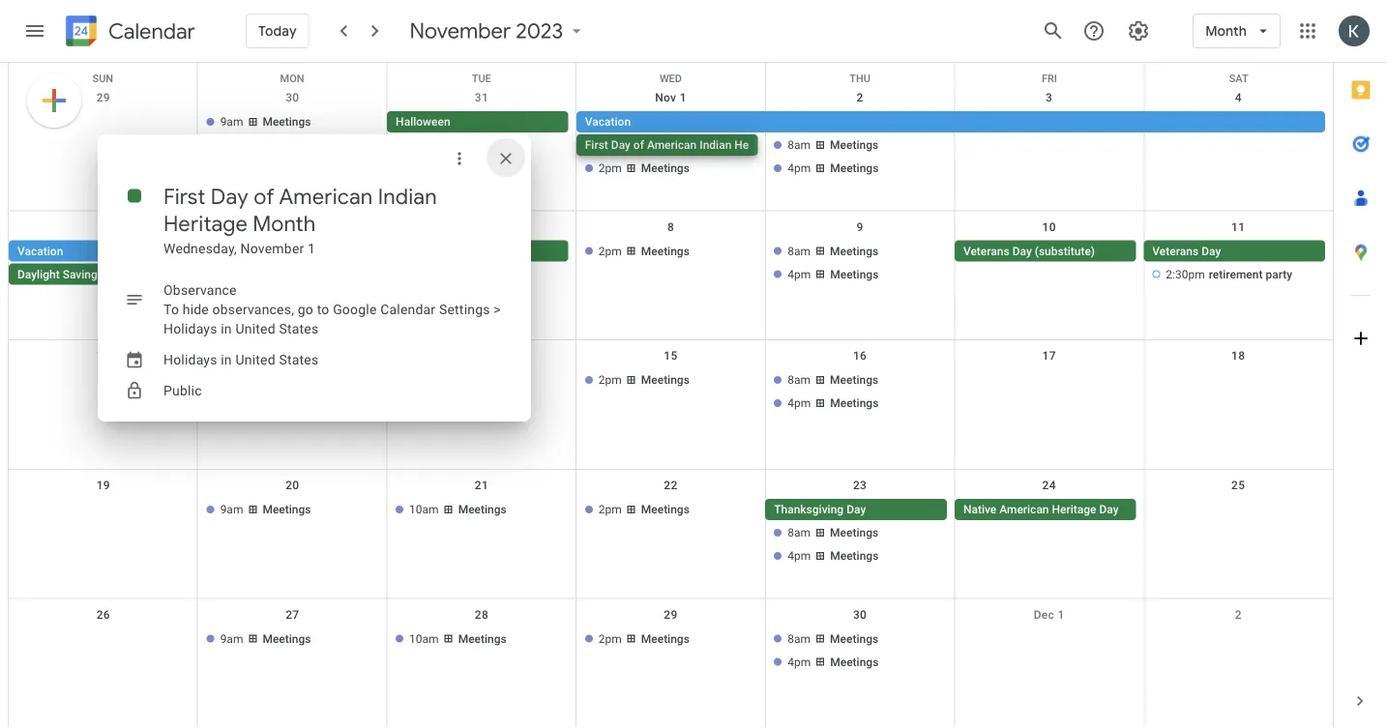 Task type: locate. For each thing, give the bounding box(es) containing it.
2 vertical spatial american
[[1000, 503, 1049, 516]]

2 9am from the top
[[220, 503, 243, 516]]

8am for 2
[[788, 138, 811, 152]]

1 horizontal spatial 1
[[680, 91, 687, 104]]

saving
[[63, 268, 98, 281]]

meetings button
[[198, 370, 380, 391]]

0 vertical spatial indian
[[700, 138, 732, 152]]

observance
[[164, 282, 237, 298]]

settings
[[439, 301, 490, 317]]

5 4pm from the top
[[788, 655, 811, 669]]

12
[[96, 349, 110, 363]]

2 in from the top
[[221, 352, 232, 368]]

9am for 27
[[220, 632, 243, 646]]

1 united from the top
[[236, 321, 276, 337]]

0 horizontal spatial of
[[254, 183, 275, 210]]

1 horizontal spatial heritage
[[735, 138, 779, 152]]

0 horizontal spatial calendar
[[108, 18, 195, 45]]

1 vertical spatial united
[[236, 352, 276, 368]]

row containing sun
[[9, 63, 1333, 85]]

calendar element
[[62, 12, 195, 54]]

18
[[1232, 349, 1246, 363]]

vacation first day of american indian heritage month
[[585, 115, 816, 152]]

vacation inside vacation daylight saving time ends
[[17, 244, 63, 258]]

2 4pm from the top
[[788, 268, 811, 281]]

3 row from the top
[[9, 212, 1333, 341]]

holidays up the 'public'
[[164, 352, 217, 368]]

dec 1
[[1034, 608, 1065, 622]]

1 horizontal spatial vacation
[[585, 115, 631, 129]]

main drawer image
[[23, 19, 46, 43]]

1 vertical spatial heritage
[[164, 210, 248, 237]]

1 vertical spatial 30
[[853, 608, 867, 622]]

row containing 19
[[9, 470, 1333, 599]]

1 horizontal spatial 2
[[1235, 608, 1242, 622]]

11
[[1232, 220, 1246, 234]]

1 10am from the top
[[409, 138, 439, 152]]

1 horizontal spatial 29
[[664, 608, 678, 622]]

29
[[96, 91, 110, 104], [664, 608, 678, 622]]

1 right nov
[[680, 91, 687, 104]]

0 vertical spatial american
[[647, 138, 697, 152]]

states down go
[[279, 321, 319, 337]]

1 9am from the top
[[220, 115, 243, 129]]

3 10am from the top
[[409, 632, 439, 646]]

0 vertical spatial of
[[634, 138, 644, 152]]

1 horizontal spatial vacation button
[[576, 111, 1326, 133]]

november up tue
[[410, 17, 511, 45]]

1 vertical spatial calendar
[[380, 301, 436, 317]]

0 vertical spatial 30
[[286, 91, 299, 104]]

in
[[221, 321, 232, 337], [221, 352, 232, 368]]

8am
[[788, 138, 811, 152], [788, 244, 811, 258], [788, 374, 811, 387], [788, 526, 811, 540], [788, 632, 811, 646]]

states up meetings button
[[279, 352, 319, 368]]

of inside "first day of american indian heritage month wednesday, november 1"
[[254, 183, 275, 210]]

9
[[857, 220, 864, 234]]

2 horizontal spatial american
[[1000, 503, 1049, 516]]

3 4pm from the top
[[788, 397, 811, 410]]

4pm for 30
[[788, 655, 811, 669]]

0 vertical spatial in
[[221, 321, 232, 337]]

0 horizontal spatial american
[[279, 183, 373, 210]]

to
[[164, 301, 179, 317]]

calendar up sun
[[108, 18, 195, 45]]

2 row from the top
[[9, 82, 1333, 212]]

vacation button
[[576, 111, 1326, 133], [9, 241, 379, 262]]

american down 24
[[1000, 503, 1049, 516]]

1 8am from the top
[[788, 138, 811, 152]]

row containing 6
[[9, 212, 1333, 341]]

0 vertical spatial 2
[[857, 91, 864, 104]]

row containing 26
[[9, 599, 1333, 729]]

american down nov 1
[[647, 138, 697, 152]]

2 veterans from the left
[[1153, 244, 1199, 258]]

2pm for 29
[[599, 632, 622, 646]]

united down observances,
[[236, 321, 276, 337]]

3 2pm from the top
[[599, 374, 622, 387]]

indian inside "first day of american indian heritage month wednesday, november 1"
[[378, 183, 437, 210]]

1 2pm from the top
[[599, 162, 622, 175]]

1 horizontal spatial november
[[410, 17, 511, 45]]

0 horizontal spatial 1
[[308, 240, 316, 256]]

heritage inside button
[[1052, 503, 1097, 516]]

2 vertical spatial month
[[253, 210, 316, 237]]

0 vertical spatial 29
[[96, 91, 110, 104]]

>
[[494, 301, 501, 317]]

2 vertical spatial 1
[[1058, 608, 1065, 622]]

1 vertical spatial american
[[279, 183, 373, 210]]

4 row from the top
[[9, 341, 1333, 470]]

30
[[286, 91, 299, 104], [853, 608, 867, 622]]

2 vertical spatial 9am
[[220, 632, 243, 646]]

1 vertical spatial 10am
[[409, 503, 439, 516]]

cell containing veterans day
[[1144, 241, 1333, 287]]

5 row from the top
[[9, 470, 1333, 599]]

1
[[680, 91, 687, 104], [308, 240, 316, 256], [1058, 608, 1065, 622]]

month
[[1206, 22, 1247, 39], [782, 138, 816, 152], [253, 210, 316, 237]]

sat
[[1229, 73, 1249, 85]]

heritage
[[735, 138, 779, 152], [164, 210, 248, 237], [1052, 503, 1097, 516]]

0 vertical spatial first
[[585, 138, 608, 152]]

2 horizontal spatial 1
[[1058, 608, 1065, 622]]

month inside month popup button
[[1206, 22, 1247, 39]]

(substitute)
[[1035, 244, 1095, 258]]

vacation up "daylight"
[[17, 244, 63, 258]]

0 vertical spatial 10am
[[409, 138, 439, 152]]

cell
[[9, 111, 198, 181], [387, 111, 576, 181], [576, 111, 1333, 181], [766, 111, 955, 181], [955, 111, 1144, 181], [1144, 111, 1333, 181], [9, 241, 387, 287], [387, 241, 576, 287], [766, 241, 955, 287], [1144, 241, 1333, 287], [9, 370, 198, 416], [766, 370, 955, 416], [1144, 370, 1333, 416], [9, 499, 198, 569], [766, 499, 955, 569], [1144, 499, 1333, 569], [9, 628, 198, 675], [766, 628, 955, 675], [1144, 628, 1333, 675]]

united
[[236, 321, 276, 337], [236, 352, 276, 368]]

day
[[611, 138, 631, 152], [211, 183, 249, 210], [1013, 244, 1032, 258], [1202, 244, 1221, 258], [847, 503, 866, 516], [1100, 503, 1119, 516]]

8am inside cell
[[788, 526, 811, 540]]

veterans for veterans day
[[1153, 244, 1199, 258]]

3 9am from the top
[[220, 632, 243, 646]]

tab list
[[1334, 63, 1388, 674]]

1 vertical spatial indian
[[378, 183, 437, 210]]

1 vertical spatial 1
[[308, 240, 316, 256]]

calendar heading
[[104, 18, 195, 45]]

2 10am from the top
[[409, 503, 439, 516]]

1 down first day of american indian heritage month heading
[[308, 240, 316, 256]]

vacation
[[585, 115, 631, 129], [17, 244, 63, 258]]

0 vertical spatial holidays
[[164, 321, 217, 337]]

0 vertical spatial vacation button
[[576, 111, 1326, 133]]

0 vertical spatial 9am
[[220, 115, 243, 129]]

8am for 30
[[788, 632, 811, 646]]

6 row from the top
[[9, 599, 1333, 729]]

tue
[[472, 73, 491, 85]]

1 horizontal spatial veterans
[[1153, 244, 1199, 258]]

nov
[[655, 91, 677, 104]]

24
[[1043, 479, 1056, 492]]

0 vertical spatial month
[[1206, 22, 1247, 39]]

thanksgiving day
[[774, 503, 866, 516]]

1 veterans from the left
[[964, 244, 1010, 258]]

2 vertical spatial heritage
[[1052, 503, 1097, 516]]

observances,
[[212, 301, 294, 317]]

1 4pm from the top
[[788, 162, 811, 175]]

2 2pm from the top
[[599, 244, 622, 258]]

1 horizontal spatial month
[[782, 138, 816, 152]]

holidays
[[164, 321, 217, 337], [164, 352, 217, 368]]

2 horizontal spatial month
[[1206, 22, 1247, 39]]

0 horizontal spatial vacation
[[17, 244, 63, 258]]

0 horizontal spatial first
[[164, 183, 206, 210]]

indian
[[700, 138, 732, 152], [378, 183, 437, 210]]

1 holidays from the top
[[164, 321, 217, 337]]

united left 13
[[236, 352, 276, 368]]

2 8am from the top
[[788, 244, 811, 258]]

go
[[298, 301, 313, 317]]

american
[[647, 138, 697, 152], [279, 183, 373, 210], [1000, 503, 1049, 516]]

american up the 6
[[279, 183, 373, 210]]

1 right dec
[[1058, 608, 1065, 622]]

november
[[410, 17, 511, 45], [241, 240, 304, 256]]

0 horizontal spatial vacation button
[[9, 241, 379, 262]]

veterans left (substitute)
[[964, 244, 1010, 258]]

2 vertical spatial 10am
[[409, 632, 439, 646]]

first inside the vacation first day of american indian heritage month
[[585, 138, 608, 152]]

veterans day button
[[1144, 241, 1326, 262]]

vacation for daylight
[[17, 244, 63, 258]]

0 horizontal spatial 30
[[286, 91, 299, 104]]

4
[[1235, 91, 1242, 104]]

1 vertical spatial states
[[279, 352, 319, 368]]

0 vertical spatial calendar
[[108, 18, 195, 45]]

4 4pm from the top
[[788, 549, 811, 563]]

2
[[857, 91, 864, 104], [1235, 608, 1242, 622]]

veterans
[[964, 244, 1010, 258], [1153, 244, 1199, 258]]

month inside "first day of american indian heritage month wednesday, november 1"
[[253, 210, 316, 237]]

2 states from the top
[[279, 352, 319, 368]]

holidays in united states
[[164, 352, 319, 368]]

1 vertical spatial first
[[164, 183, 206, 210]]

thanksgiving
[[774, 503, 844, 516]]

native american heritage day
[[964, 503, 1119, 516]]

2pm
[[599, 162, 622, 175], [599, 244, 622, 258], [599, 374, 622, 387], [599, 503, 622, 516], [599, 632, 622, 646]]

2 horizontal spatial heritage
[[1052, 503, 1097, 516]]

0 vertical spatial heritage
[[735, 138, 779, 152]]

veterans up 2:30pm
[[1153, 244, 1199, 258]]

day inside "first day of american indian heritage month wednesday, november 1"
[[211, 183, 249, 210]]

1 vertical spatial month
[[782, 138, 816, 152]]

10am for 21
[[409, 503, 439, 516]]

american inside "first day of american indian heritage month wednesday, november 1"
[[279, 183, 373, 210]]

1 horizontal spatial of
[[634, 138, 644, 152]]

calendar right the google
[[380, 301, 436, 317]]

0 vertical spatial vacation
[[585, 115, 631, 129]]

1 horizontal spatial calendar
[[380, 301, 436, 317]]

1 in from the top
[[221, 321, 232, 337]]

grid
[[8, 63, 1333, 729]]

of
[[634, 138, 644, 152], [254, 183, 275, 210]]

4 8am from the top
[[788, 526, 811, 540]]

4 2pm from the top
[[599, 503, 622, 516]]

5 2pm from the top
[[599, 632, 622, 646]]

1 vertical spatial of
[[254, 183, 275, 210]]

row
[[9, 63, 1333, 85], [9, 82, 1333, 212], [9, 212, 1333, 341], [9, 341, 1333, 470], [9, 470, 1333, 599], [9, 599, 1333, 729]]

1 horizontal spatial indian
[[700, 138, 732, 152]]

4pm
[[788, 162, 811, 175], [788, 268, 811, 281], [788, 397, 811, 410], [788, 549, 811, 563], [788, 655, 811, 669]]

2023
[[516, 17, 563, 45]]

in inside the observance to hide observances, go to google calendar settings > holidays in united states
[[221, 321, 232, 337]]

0 vertical spatial 1
[[680, 91, 687, 104]]

first day of american indian heritage month button
[[576, 134, 816, 156]]

veterans day
[[1153, 244, 1221, 258]]

0 horizontal spatial heritage
[[164, 210, 248, 237]]

vacation up the first day of american indian heritage month button on the top of page
[[585, 115, 631, 129]]

meetings
[[263, 115, 311, 129], [458, 138, 507, 152], [830, 138, 879, 152], [641, 162, 690, 175], [830, 162, 879, 175], [641, 244, 690, 258], [830, 244, 879, 258], [830, 268, 879, 281], [263, 374, 311, 387], [641, 374, 690, 387], [830, 374, 879, 387], [830, 397, 879, 410], [263, 503, 311, 516], [458, 503, 507, 516], [641, 503, 690, 516], [830, 526, 879, 540], [830, 549, 879, 563], [263, 632, 311, 646], [458, 632, 507, 646], [641, 632, 690, 646], [830, 632, 879, 646], [830, 655, 879, 669]]

1 row from the top
[[9, 63, 1333, 85]]

1 states from the top
[[279, 321, 319, 337]]

public
[[164, 383, 202, 399]]

holidays down 'hide'
[[164, 321, 217, 337]]

0 horizontal spatial veterans
[[964, 244, 1010, 258]]

day for thanksgiving day
[[847, 503, 866, 516]]

1 vertical spatial vacation
[[17, 244, 63, 258]]

0 horizontal spatial month
[[253, 210, 316, 237]]

first inside "first day of american indian heritage month wednesday, november 1"
[[164, 183, 206, 210]]

native
[[964, 503, 997, 516]]

1 vertical spatial 29
[[664, 608, 678, 622]]

hide
[[183, 301, 209, 317]]

today
[[258, 22, 297, 39]]

first
[[585, 138, 608, 152], [164, 183, 206, 210]]

10am
[[409, 138, 439, 152], [409, 503, 439, 516], [409, 632, 439, 646]]

1 horizontal spatial 30
[[853, 608, 867, 622]]

sun
[[92, 73, 113, 85]]

united inside the observance to hide observances, go to google calendar settings > holidays in united states
[[236, 321, 276, 337]]

vacation inside the vacation first day of american indian heritage month
[[585, 115, 631, 129]]

1 horizontal spatial american
[[647, 138, 697, 152]]

november 2023
[[410, 17, 563, 45]]

0 horizontal spatial november
[[241, 240, 304, 256]]

1 vertical spatial 9am
[[220, 503, 243, 516]]

0 vertical spatial states
[[279, 321, 319, 337]]

0 vertical spatial november
[[410, 17, 511, 45]]

1 vertical spatial holidays
[[164, 352, 217, 368]]

states
[[279, 321, 319, 337], [279, 352, 319, 368]]

0 vertical spatial united
[[236, 321, 276, 337]]

meetings inside button
[[263, 374, 311, 387]]

vacation daylight saving time ends
[[17, 244, 155, 281]]

1 horizontal spatial first
[[585, 138, 608, 152]]

veterans day (substitute) button
[[955, 241, 1136, 262]]

today button
[[246, 8, 309, 54]]

calendar
[[108, 18, 195, 45], [380, 301, 436, 317]]

november down the 6
[[241, 240, 304, 256]]

wednesday,
[[164, 240, 237, 256]]

row containing 12
[[9, 341, 1333, 470]]

3 8am from the top
[[788, 374, 811, 387]]

1 vertical spatial in
[[221, 352, 232, 368]]

wed
[[660, 73, 682, 85]]

5 8am from the top
[[788, 632, 811, 646]]

1 vertical spatial november
[[241, 240, 304, 256]]

1 vertical spatial vacation button
[[9, 241, 379, 262]]

settings menu image
[[1127, 19, 1151, 43]]

0 horizontal spatial indian
[[378, 183, 437, 210]]



Task type: vqa. For each thing, say whether or not it's contained in the screenshot.
observances,
yes



Task type: describe. For each thing, give the bounding box(es) containing it.
2pm for 22
[[599, 503, 622, 516]]

8am for 16
[[788, 374, 811, 387]]

day for veterans day (substitute)
[[1013, 244, 1032, 258]]

veterans day (substitute)
[[964, 244, 1095, 258]]

holidays inside the observance to hide observances, go to google calendar settings > holidays in united states
[[164, 321, 217, 337]]

10am for 28
[[409, 632, 439, 646]]

halloween
[[396, 115, 450, 129]]

month inside the vacation first day of american indian heritage month
[[782, 138, 816, 152]]

thu
[[850, 73, 871, 85]]

4pm for 16
[[788, 397, 811, 410]]

halloween button
[[387, 111, 569, 133]]

first day of american indian heritage month wednesday, november 1
[[164, 183, 437, 256]]

26
[[96, 608, 110, 622]]

27
[[286, 608, 299, 622]]

calendar inside calendar element
[[108, 18, 195, 45]]

13
[[286, 349, 299, 363]]

16
[[853, 349, 867, 363]]

1 for nov 1
[[680, 91, 687, 104]]

fri
[[1042, 73, 1057, 85]]

20
[[286, 479, 299, 492]]

8am for 9
[[788, 244, 811, 258]]

row containing 29
[[9, 82, 1333, 212]]

28
[[475, 608, 489, 622]]

day for veterans day
[[1202, 244, 1221, 258]]

daylight saving time ends button
[[9, 264, 190, 285]]

dec
[[1034, 608, 1055, 622]]

2 united from the top
[[236, 352, 276, 368]]

calendar inside the observance to hide observances, go to google calendar settings > holidays in united states
[[380, 301, 436, 317]]

time
[[100, 268, 126, 281]]

cell containing halloween
[[387, 111, 576, 181]]

9am for 20
[[220, 503, 243, 516]]

0 horizontal spatial 2
[[857, 91, 864, 104]]

vacation button for daylight saving time ends
[[9, 241, 379, 262]]

25
[[1232, 479, 1246, 492]]

first day of american indian heritage month heading
[[164, 183, 437, 237]]

native american heritage day button
[[955, 499, 1136, 520]]

1 for dec 1
[[1058, 608, 1065, 622]]

vacation for first
[[585, 115, 631, 129]]

vacation button for first day of american indian heritage month
[[576, 111, 1326, 133]]

8
[[668, 220, 674, 234]]

31
[[475, 91, 489, 104]]

cell containing thanksgiving day
[[766, 499, 955, 569]]

9am for 30
[[220, 115, 243, 129]]

15
[[664, 349, 678, 363]]

month button
[[1193, 8, 1281, 54]]

1 inside "first day of american indian heritage month wednesday, november 1"
[[308, 240, 316, 256]]

17
[[1043, 349, 1056, 363]]

states inside the observance to hide observances, go to google calendar settings > holidays in united states
[[279, 321, 319, 337]]

american inside button
[[1000, 503, 1049, 516]]

veterans for veterans day (substitute)
[[964, 244, 1010, 258]]

grid containing 29
[[8, 63, 1333, 729]]

6
[[289, 220, 296, 234]]

mon
[[280, 73, 304, 85]]

4pm for 2
[[788, 162, 811, 175]]

daylight
[[17, 268, 60, 281]]

november inside "first day of american indian heritage month wednesday, november 1"
[[241, 240, 304, 256]]

indian inside the vacation first day of american indian heritage month
[[700, 138, 732, 152]]

10
[[1043, 220, 1056, 234]]

21
[[475, 479, 489, 492]]

22
[[664, 479, 678, 492]]

observance to hide observances, go to google calendar settings > holidays in united states
[[164, 282, 505, 337]]

party
[[1266, 268, 1293, 281]]

november 2023 button
[[402, 17, 594, 45]]

google
[[333, 301, 377, 317]]

heritage inside the vacation first day of american indian heritage month
[[735, 138, 779, 152]]

ends
[[129, 268, 155, 281]]

day inside the vacation first day of american indian heritage month
[[611, 138, 631, 152]]

american inside the vacation first day of american indian heritage month
[[647, 138, 697, 152]]

heritage inside "first day of american indian heritage month wednesday, november 1"
[[164, 210, 248, 237]]

0 horizontal spatial 29
[[96, 91, 110, 104]]

to
[[317, 301, 329, 317]]

retirement
[[1209, 268, 1263, 281]]

23
[[853, 479, 867, 492]]

2pm for 8
[[599, 244, 622, 258]]

2pm for 15
[[599, 374, 622, 387]]

2:30pm
[[1166, 268, 1205, 281]]

3
[[1046, 91, 1053, 104]]

2:30pm retirement party
[[1166, 268, 1293, 281]]

19
[[96, 479, 110, 492]]

1 vertical spatial 2
[[1235, 608, 1242, 622]]

2 holidays from the top
[[164, 352, 217, 368]]

4pm for 9
[[788, 268, 811, 281]]

of inside the vacation first day of american indian heritage month
[[634, 138, 644, 152]]

nov 1
[[655, 91, 687, 104]]

thanksgiving day button
[[766, 499, 947, 520]]

day for first day of american indian heritage month wednesday, november 1
[[211, 183, 249, 210]]



